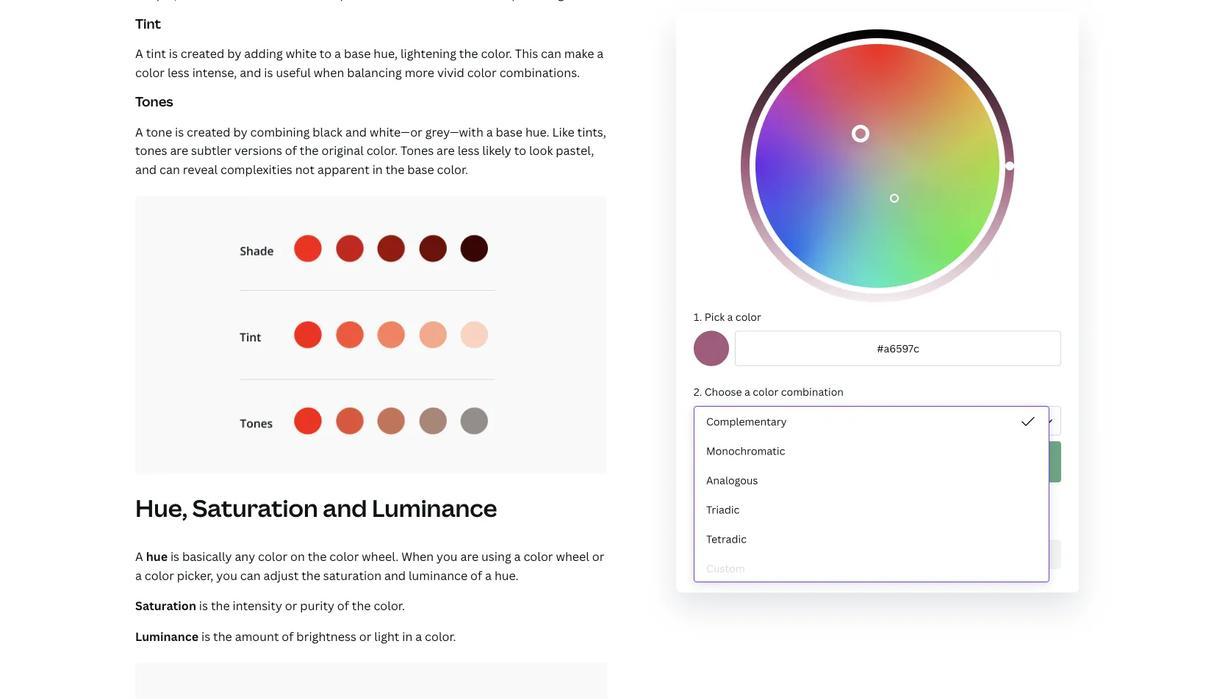 Task type: describe. For each thing, give the bounding box(es) containing it.
not
[[295, 161, 315, 177]]

is left amount at the left bottom of the page
[[201, 629, 210, 645]]

less inside a tint is created by adding white to a base hue, lightening the color. this can make a color less intense, and is useful when balancing more vivid color combinations.
[[168, 64, 189, 80]]

are inside is basically any color on the color wheel. when you are using a color wheel or a color picker, you can adjust the saturation and luminance of a hue.
[[460, 549, 479, 565]]

analogous button
[[695, 466, 1049, 495]]

saturation
[[323, 568, 382, 583]]

subtler
[[191, 143, 232, 158]]

a right choose
[[745, 385, 750, 399]]

color up adjust
[[258, 549, 288, 565]]

complexities
[[221, 161, 292, 177]]

2 vertical spatial base
[[407, 161, 434, 177]]

a right make
[[597, 45, 604, 61]]

3.
[[694, 519, 702, 533]]

1 horizontal spatial in
[[402, 629, 413, 645]]

0 horizontal spatial you
[[216, 568, 237, 583]]

the down 'white—or'
[[386, 161, 405, 177]]

by for combining
[[233, 124, 247, 140]]

1 vertical spatial luminance
[[135, 629, 199, 645]]

can inside a tint is created by adding white to a base hue, lightening the color. this can make a color less intense, and is useful when balancing more vivid color combinations.
[[541, 45, 561, 61]]

on
[[290, 549, 305, 565]]

tetradic button
[[695, 525, 1049, 554]]

color right this
[[747, 519, 773, 533]]

a right light
[[415, 629, 422, 645]]

0 vertical spatial tones
[[135, 93, 173, 111]]

tint
[[135, 14, 161, 32]]

0 vertical spatial luminance
[[372, 493, 497, 525]]

vivid
[[437, 64, 464, 80]]

and inside is basically any color on the color wheel. when you are using a color wheel or a color picker, you can adjust the saturation and luminance of a hue.
[[384, 568, 406, 583]]

the right on
[[308, 549, 327, 565]]

2. choose a color combination
[[694, 385, 844, 399]]

grey—with
[[425, 124, 484, 140]]

color. down grey—with
[[437, 161, 468, 177]]

hue,
[[374, 45, 398, 61]]

custom button
[[695, 554, 1049, 584]]

combination for 3. use this color combination
[[775, 519, 838, 533]]

created for color
[[181, 45, 224, 61]]

a down a hue
[[135, 568, 142, 583]]

combination for 2. choose a color combination
[[781, 385, 844, 399]]

a tint is created by adding white to a base hue, lightening the color. this can make a color less intense, and is useful when balancing more vivid color combinations.
[[135, 45, 604, 80]]

1 vertical spatial saturation
[[135, 598, 196, 614]]

1 horizontal spatial are
[[437, 143, 455, 158]]

monochromatic
[[706, 444, 785, 458]]

of inside is basically any color on the color wheel. when you are using a color wheel or a color picker, you can adjust the saturation and luminance of a hue.
[[470, 568, 482, 583]]

and up wheel.
[[323, 493, 367, 525]]

hue. inside a tone is created by combining black and white—or grey—with a base hue. like tints, tones are subtler versions of the original color. tones are less likely to look pastel, and can reveal complexities not apparent in the base color.
[[525, 124, 550, 140]]

any
[[235, 549, 255, 565]]

created for versions
[[187, 124, 231, 140]]

basically
[[182, 549, 232, 565]]

color. down 'white—or'
[[367, 143, 398, 158]]

tones
[[135, 143, 167, 158]]

a hue
[[135, 549, 168, 565]]

color. up light
[[374, 598, 405, 614]]

or inside is basically any color on the color wheel. when you are using a color wheel or a color picker, you can adjust the saturation and luminance of a hue.
[[592, 549, 605, 565]]

color down the tint
[[135, 64, 165, 80]]

a right pick
[[727, 310, 733, 324]]

and down "tones"
[[135, 161, 157, 177]]

to inside a tint is created by adding white to a base hue, lightening the color. this can make a color less intense, and is useful when balancing more vivid color combinations.
[[320, 45, 332, 61]]

a tone is created by combining black and white—or grey—with a base hue. like tints, tones are subtler versions of the original color. tones are less likely to look pastel, and can reveal complexities not apparent in the base color.
[[135, 124, 606, 177]]

versions
[[235, 143, 282, 158]]

brightness
[[296, 629, 356, 645]]

less inside a tone is created by combining black and white—or grey—with a base hue. like tints, tones are subtler versions of the original color. tones are less likely to look pastel, and can reveal complexities not apparent in the base color.
[[458, 143, 480, 158]]

white—or
[[370, 124, 423, 140]]

is inside is basically any color on the color wheel. when you are using a color wheel or a color picker, you can adjust the saturation and luminance of a hue.
[[170, 549, 179, 565]]

combinations.
[[500, 64, 580, 80]]

picker,
[[177, 568, 214, 583]]

3 a from the top
[[135, 549, 143, 565]]

hue,
[[135, 493, 188, 525]]

tint
[[146, 45, 166, 61]]

to inside a tone is created by combining black and white—or grey—with a base hue. like tints, tones are subtler versions of the original color. tones are less likely to look pastel, and can reveal complexities not apparent in the base color.
[[514, 143, 526, 158]]

a for a tone is created by combining black and white—or grey—with a base hue. like tints, tones are subtler versions of the original color. tones are less likely to look pastel, and can reveal complexities not apparent in the base color.
[[135, 124, 143, 140]]

likely
[[482, 143, 511, 158]]

3. use this color combination
[[694, 519, 838, 533]]

the left intensity
[[211, 598, 230, 614]]

adjust
[[263, 568, 299, 583]]

when
[[402, 549, 434, 565]]

color right choose
[[753, 385, 779, 399]]

a up when
[[335, 45, 341, 61]]

tetradic
[[706, 532, 747, 546]]

1 horizontal spatial or
[[359, 629, 372, 645]]

color right vivid
[[467, 64, 497, 80]]

light
[[374, 629, 399, 645]]

hue
[[146, 549, 168, 565]]

is down adding
[[264, 64, 273, 80]]

is inside a tone is created by combining black and white—or grey—with a base hue. like tints, tones are subtler versions of the original color. tones are less likely to look pastel, and can reveal complexities not apparent in the base color.
[[175, 124, 184, 140]]

more
[[405, 64, 434, 80]]

white
[[286, 45, 317, 61]]

this
[[515, 45, 538, 61]]

intensity
[[233, 598, 282, 614]]

balancing
[[347, 64, 402, 80]]



Task type: locate. For each thing, give the bounding box(es) containing it.
0 vertical spatial in
[[372, 161, 383, 177]]

0 vertical spatial you
[[437, 549, 458, 565]]

1.
[[694, 310, 702, 324]]

base inside a tint is created by adding white to a base hue, lightening the color. this can make a color less intense, and is useful when balancing more vivid color combinations.
[[344, 45, 371, 61]]

to left look
[[514, 143, 526, 158]]

color right pick
[[736, 310, 761, 324]]

1 vertical spatial combination
[[775, 519, 838, 533]]

1 vertical spatial hue.
[[495, 568, 519, 583]]

are down grey—with
[[437, 143, 455, 158]]

make
[[564, 45, 594, 61]]

lightening
[[401, 45, 456, 61]]

monochromatic button
[[695, 437, 1049, 466]]

1 vertical spatial by
[[233, 124, 247, 140]]

of down using at the bottom left
[[470, 568, 482, 583]]

of right 'purity'
[[337, 598, 349, 614]]

a
[[135, 45, 143, 61], [135, 124, 143, 140], [135, 549, 143, 565]]

by up the versions at left top
[[233, 124, 247, 140]]

0 horizontal spatial luminance
[[135, 629, 199, 645]]

the inside a tint is created by adding white to a base hue, lightening the color. this can make a color less intense, and is useful when balancing more vivid color combinations.
[[459, 45, 478, 61]]

0 vertical spatial or
[[592, 549, 605, 565]]

0 horizontal spatial to
[[320, 45, 332, 61]]

of inside a tone is created by combining black and white—or grey—with a base hue. like tints, tones are subtler versions of the original color. tones are less likely to look pastel, and can reveal complexities not apparent in the base color.
[[285, 143, 297, 158]]

2 horizontal spatial can
[[541, 45, 561, 61]]

like
[[552, 124, 575, 140]]

2 horizontal spatial base
[[496, 124, 523, 140]]

color. right light
[[425, 629, 456, 645]]

amount
[[235, 629, 279, 645]]

when
[[314, 64, 344, 80]]

and down adding
[[240, 64, 261, 80]]

the down saturation
[[352, 598, 371, 614]]

1 vertical spatial less
[[458, 143, 480, 158]]

in right light
[[402, 629, 413, 645]]

and
[[240, 64, 261, 80], [345, 124, 367, 140], [135, 161, 157, 177], [323, 493, 367, 525], [384, 568, 406, 583]]

1 horizontal spatial can
[[240, 568, 261, 583]]

original
[[322, 143, 364, 158]]

1 horizontal spatial hue.
[[525, 124, 550, 140]]

hue, saturation and luminance image
[[135, 664, 607, 700]]

by inside a tone is created by combining black and white—or grey—with a base hue. like tints, tones are subtler versions of the original color. tones are less likely to look pastel, and can reveal complexities not apparent in the base color.
[[233, 124, 247, 140]]

hue. up look
[[525, 124, 550, 140]]

1 vertical spatial base
[[496, 124, 523, 140]]

a up the likely
[[486, 124, 493, 140]]

by for adding
[[227, 45, 241, 61]]

you down any
[[216, 568, 237, 583]]

triadic button
[[695, 495, 1049, 525]]

1 vertical spatial you
[[216, 568, 237, 583]]

pastel,
[[556, 143, 594, 158]]

a inside a tone is created by combining black and white—or grey—with a base hue. like tints, tones are subtler versions of the original color. tones are less likely to look pastel, and can reveal complexities not apparent in the base color.
[[486, 124, 493, 140]]

is right the tint
[[169, 45, 178, 61]]

luminance up when
[[372, 493, 497, 525]]

black
[[313, 124, 343, 140]]

use
[[705, 519, 723, 533]]

is basically any color on the color wheel. when you are using a color wheel or a color picker, you can adjust the saturation and luminance of a hue.
[[135, 549, 605, 583]]

in
[[372, 161, 383, 177], [402, 629, 413, 645]]

is
[[169, 45, 178, 61], [264, 64, 273, 80], [175, 124, 184, 140], [170, 549, 179, 565], [199, 598, 208, 614], [201, 629, 210, 645]]

1 horizontal spatial base
[[407, 161, 434, 177]]

combining
[[250, 124, 310, 140]]

luminance
[[409, 568, 468, 583]]

less left intense,
[[168, 64, 189, 80]]

complementary button
[[694, 406, 1061, 436], [695, 407, 1049, 437]]

1 vertical spatial can
[[160, 161, 180, 177]]

1 vertical spatial a
[[135, 124, 143, 140]]

complementary button up analogous button
[[695, 407, 1049, 437]]

0 horizontal spatial are
[[170, 143, 188, 158]]

or left 'purity'
[[285, 598, 297, 614]]

0 vertical spatial can
[[541, 45, 561, 61]]

saturation down picker, on the bottom left
[[135, 598, 196, 614]]

purity
[[300, 598, 334, 614]]

created inside a tint is created by adding white to a base hue, lightening the color. this can make a color less intense, and is useful when balancing more vivid color combinations.
[[181, 45, 224, 61]]

1 horizontal spatial tones
[[401, 143, 434, 158]]

by inside a tint is created by adding white to a base hue, lightening the color. this can make a color less intense, and is useful when balancing more vivid color combinations.
[[227, 45, 241, 61]]

2 vertical spatial or
[[359, 629, 372, 645]]

0 horizontal spatial can
[[160, 161, 180, 177]]

triadic
[[706, 503, 740, 517]]

2 vertical spatial a
[[135, 549, 143, 565]]

1 horizontal spatial to
[[514, 143, 526, 158]]

a right using at the bottom left
[[514, 549, 521, 565]]

luminance
[[372, 493, 497, 525], [135, 629, 199, 645]]

color. inside a tint is created by adding white to a base hue, lightening the color. this can make a color less intense, and is useful when balancing more vivid color combinations.
[[481, 45, 512, 61]]

base up the balancing on the left top of the page
[[344, 45, 371, 61]]

and inside a tint is created by adding white to a base hue, lightening the color. this can make a color less intense, and is useful when balancing more vivid color combinations.
[[240, 64, 261, 80]]

2 a from the top
[[135, 124, 143, 140]]

color. left this
[[481, 45, 512, 61]]

tone
[[146, 124, 172, 140]]

analogous
[[706, 474, 758, 488]]

pick
[[705, 310, 725, 324]]

using
[[482, 549, 511, 565]]

color down hue at left
[[145, 568, 174, 583]]

can inside is basically any color on the color wheel. when you are using a color wheel or a color picker, you can adjust the saturation and luminance of a hue.
[[240, 568, 261, 583]]

0 horizontal spatial tones
[[135, 93, 173, 111]]

by
[[227, 45, 241, 61], [233, 124, 247, 140]]

in inside a tone is created by combining black and white—or grey—with a base hue. like tints, tones are subtler versions of the original color. tones are less likely to look pastel, and can reveal complexities not apparent in the base color.
[[372, 161, 383, 177]]

0 vertical spatial combination
[[781, 385, 844, 399]]

intense,
[[192, 64, 237, 80]]

shade, tints, tones image
[[135, 196, 607, 474]]

a left the tint
[[135, 45, 143, 61]]

0 horizontal spatial or
[[285, 598, 297, 614]]

0 vertical spatial created
[[181, 45, 224, 61]]

1 a from the top
[[135, 45, 143, 61]]

2.
[[694, 385, 702, 399]]

wheel
[[556, 549, 589, 565]]

can up combinations.
[[541, 45, 561, 61]]

created inside a tone is created by combining black and white—or grey—with a base hue. like tints, tones are subtler versions of the original color. tones are less likely to look pastel, and can reveal complexities not apparent in the base color.
[[187, 124, 231, 140]]

of right amount at the left bottom of the page
[[282, 629, 294, 645]]

1 vertical spatial or
[[285, 598, 297, 614]]

2 vertical spatial can
[[240, 568, 261, 583]]

1 vertical spatial created
[[187, 124, 231, 140]]

look
[[529, 143, 553, 158]]

a left tone
[[135, 124, 143, 140]]

less down grey—with
[[458, 143, 480, 158]]

2 horizontal spatial or
[[592, 549, 605, 565]]

a down using at the bottom left
[[485, 568, 492, 583]]

can down "tones"
[[160, 161, 180, 177]]

the down on
[[301, 568, 320, 583]]

hue. inside is basically any color on the color wheel. when you are using a color wheel or a color picker, you can adjust the saturation and luminance of a hue.
[[495, 568, 519, 583]]

0 horizontal spatial less
[[168, 64, 189, 80]]

base
[[344, 45, 371, 61], [496, 124, 523, 140], [407, 161, 434, 177]]

the left amount at the left bottom of the page
[[213, 629, 232, 645]]

choose
[[705, 385, 742, 399]]

luminance is the amount of brightness or light in a color.
[[135, 629, 456, 645]]

slider
[[741, 29, 1014, 303]]

None text field
[[735, 331, 1061, 366]]

are
[[170, 143, 188, 158], [437, 143, 455, 158], [460, 549, 479, 565]]

2 horizontal spatial are
[[460, 549, 479, 565]]

combination
[[781, 385, 844, 399], [775, 519, 838, 533]]

can inside a tone is created by combining black and white—or grey—with a base hue. like tints, tones are subtler versions of the original color. tones are less likely to look pastel, and can reveal complexities not apparent in the base color.
[[160, 161, 180, 177]]

saturation is the intensity or purity of the color.
[[135, 598, 405, 614]]

0 vertical spatial hue.
[[525, 124, 550, 140]]

apparent
[[318, 161, 370, 177]]

luminance down picker, on the bottom left
[[135, 629, 199, 645]]

a left hue at left
[[135, 549, 143, 565]]

are left using at the bottom left
[[460, 549, 479, 565]]

1 vertical spatial in
[[402, 629, 413, 645]]

color
[[135, 64, 165, 80], [467, 64, 497, 80], [736, 310, 761, 324], [753, 385, 779, 399], [747, 519, 773, 533], [258, 549, 288, 565], [330, 549, 359, 565], [524, 549, 553, 565], [145, 568, 174, 583]]

the up vivid
[[459, 45, 478, 61]]

1 horizontal spatial luminance
[[372, 493, 497, 525]]

tints,
[[577, 124, 606, 140]]

color up saturation
[[330, 549, 359, 565]]

or
[[592, 549, 605, 565], [285, 598, 297, 614], [359, 629, 372, 645]]

you up "luminance"
[[437, 549, 458, 565]]

of
[[285, 143, 297, 158], [470, 568, 482, 583], [337, 598, 349, 614], [282, 629, 294, 645]]

is right tone
[[175, 124, 184, 140]]

wheel.
[[362, 549, 399, 565]]

hue. down using at the bottom left
[[495, 568, 519, 583]]

hue, saturation and luminance
[[135, 493, 497, 525]]

tones up tone
[[135, 93, 173, 111]]

0 vertical spatial to
[[320, 45, 332, 61]]

0 horizontal spatial in
[[372, 161, 383, 177]]

tones down 'white—or'
[[401, 143, 434, 158]]

a for a tint is created by adding white to a base hue, lightening the color. this can make a color less intense, and is useful when balancing more vivid color combinations.
[[135, 45, 143, 61]]

you
[[437, 549, 458, 565], [216, 568, 237, 583]]

the up not
[[300, 143, 319, 158]]

by up intense,
[[227, 45, 241, 61]]

adding
[[244, 45, 283, 61]]

0 vertical spatial base
[[344, 45, 371, 61]]

tones
[[135, 93, 173, 111], [401, 143, 434, 158]]

hue.
[[525, 124, 550, 140], [495, 568, 519, 583]]

0 horizontal spatial hue.
[[495, 568, 519, 583]]

saturation
[[192, 493, 318, 525], [135, 598, 196, 614]]

1 vertical spatial tones
[[401, 143, 434, 158]]

in right 'apparent'
[[372, 161, 383, 177]]

a
[[335, 45, 341, 61], [597, 45, 604, 61], [486, 124, 493, 140], [727, 310, 733, 324], [745, 385, 750, 399], [514, 549, 521, 565], [135, 568, 142, 583], [485, 568, 492, 583], [415, 629, 422, 645]]

are down tone
[[170, 143, 188, 158]]

base down 'white—or'
[[407, 161, 434, 177]]

created up intense,
[[181, 45, 224, 61]]

tones inside a tone is created by combining black and white—or grey—with a base hue. like tints, tones are subtler versions of the original color. tones are less likely to look pastel, and can reveal complexities not apparent in the base color.
[[401, 143, 434, 158]]

is down picker, on the bottom left
[[199, 598, 208, 614]]

to up when
[[320, 45, 332, 61]]

this
[[726, 519, 744, 533]]

reveal
[[183, 161, 218, 177]]

is right hue at left
[[170, 549, 179, 565]]

0 vertical spatial less
[[168, 64, 189, 80]]

1 vertical spatial to
[[514, 143, 526, 158]]

can down any
[[240, 568, 261, 583]]

0 vertical spatial by
[[227, 45, 241, 61]]

can
[[541, 45, 561, 61], [160, 161, 180, 177], [240, 568, 261, 583]]

a inside a tone is created by combining black and white—or grey—with a base hue. like tints, tones are subtler versions of the original color. tones are less likely to look pastel, and can reveal complexities not apparent in the base color.
[[135, 124, 143, 140]]

base up the likely
[[496, 124, 523, 140]]

and down wheel.
[[384, 568, 406, 583]]

1 horizontal spatial you
[[437, 549, 458, 565]]

0 vertical spatial a
[[135, 45, 143, 61]]

less
[[168, 64, 189, 80], [458, 143, 480, 158]]

complementary button up the monochromatic button
[[694, 406, 1061, 436]]

saturation up any
[[192, 493, 318, 525]]

0 horizontal spatial base
[[344, 45, 371, 61]]

complementary
[[703, 414, 784, 428], [706, 415, 787, 429]]

a inside a tint is created by adding white to a base hue, lightening the color. this can make a color less intense, and is useful when balancing more vivid color combinations.
[[135, 45, 143, 61]]

to
[[320, 45, 332, 61], [514, 143, 526, 158]]

or left light
[[359, 629, 372, 645]]

the
[[459, 45, 478, 61], [300, 143, 319, 158], [386, 161, 405, 177], [308, 549, 327, 565], [301, 568, 320, 583], [211, 598, 230, 614], [352, 598, 371, 614], [213, 629, 232, 645]]

1. pick a color
[[694, 310, 761, 324]]

created up subtler
[[187, 124, 231, 140]]

color left wheel in the left of the page
[[524, 549, 553, 565]]

1 horizontal spatial less
[[458, 143, 480, 158]]

color.
[[481, 45, 512, 61], [367, 143, 398, 158], [437, 161, 468, 177], [374, 598, 405, 614], [425, 629, 456, 645]]

of down combining
[[285, 143, 297, 158]]

and up the original
[[345, 124, 367, 140]]

useful
[[276, 64, 311, 80]]

custom
[[706, 562, 745, 576]]

0 vertical spatial saturation
[[192, 493, 318, 525]]

or right wheel in the left of the page
[[592, 549, 605, 565]]



Task type: vqa. For each thing, say whether or not it's contained in the screenshot.
button
no



